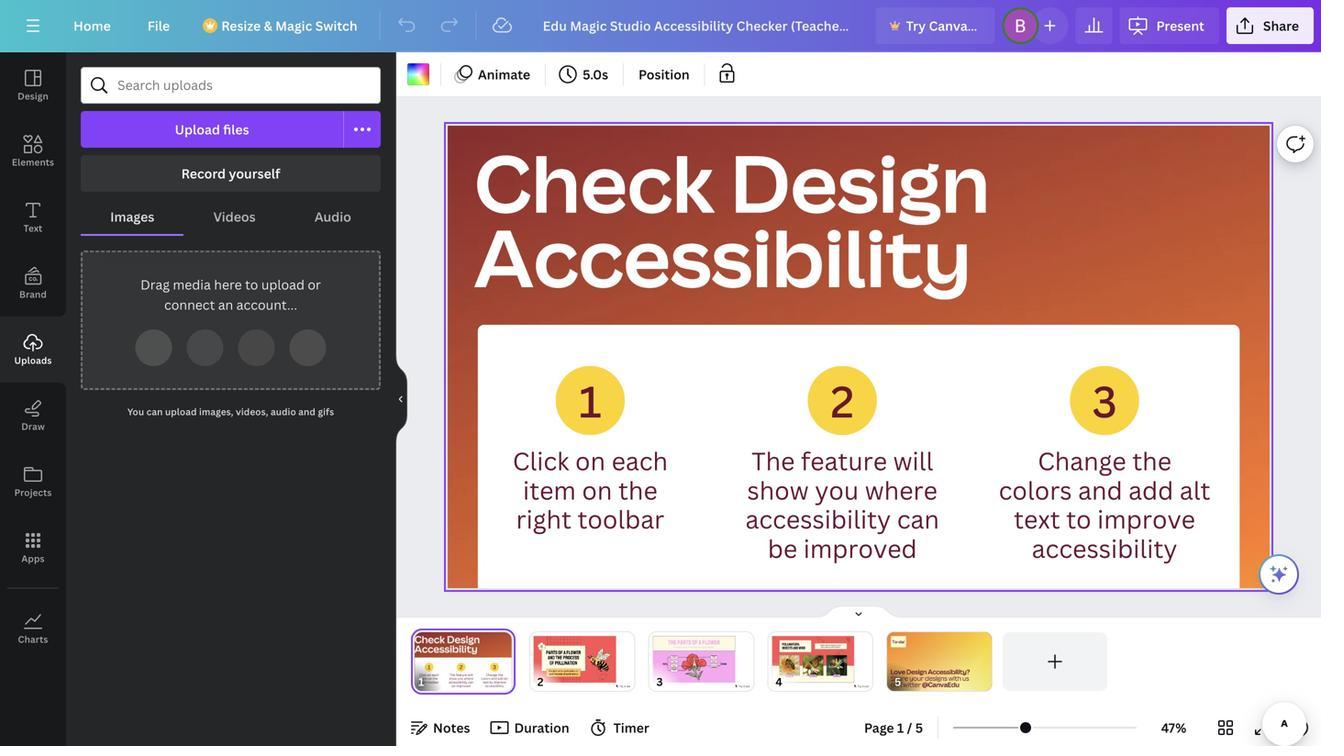 Task type: describe. For each thing, give the bounding box(es) containing it.
right
[[516, 502, 572, 536]]

videos,
[[236, 406, 268, 418]]

&
[[264, 17, 272, 34]]

apps
[[21, 552, 45, 565]]

click
[[513, 444, 569, 477]]

you
[[815, 473, 859, 507]]

projects button
[[0, 449, 66, 515]]

1 inside "button"
[[897, 719, 904, 736]]

Page title text field
[[432, 673, 440, 691]]

1 horizontal spatial design
[[731, 128, 990, 236]]

page 1 / 5 button
[[857, 713, 931, 742]]

0 horizontal spatial upload
[[165, 406, 197, 418]]

to inside 'drag media here to upload or connect an account...'
[[245, 276, 258, 293]]

upload inside 'drag media here to upload or connect an account...'
[[261, 276, 305, 293]]

resize
[[221, 17, 261, 34]]

try canva pro
[[906, 17, 992, 34]]

elements
[[12, 156, 54, 168]]

videos button
[[184, 199, 285, 234]]

file
[[148, 17, 170, 34]]

change
[[1038, 444, 1127, 477]]

duration button
[[485, 713, 577, 742]]

check
[[474, 128, 714, 236]]

draw
[[21, 420, 45, 433]]

where
[[865, 473, 938, 507]]

connect
[[164, 296, 215, 313]]

present button
[[1120, 7, 1219, 44]]

canva assistant image
[[1268, 563, 1290, 585]]

images
[[110, 208, 154, 225]]

images,
[[199, 406, 234, 418]]

2
[[831, 372, 854, 430]]

5
[[916, 719, 923, 736]]

0 vertical spatial 1
[[579, 372, 602, 430]]

can inside the feature will show you where accessibility can be improved
[[897, 502, 940, 536]]

item
[[523, 473, 576, 507]]

will
[[893, 444, 934, 477]]

0 horizontal spatial can
[[147, 406, 163, 418]]

yourself
[[229, 165, 280, 182]]

files
[[223, 121, 249, 138]]

charts button
[[0, 596, 66, 662]]

change the colors and add alt text to improve accessibility
[[999, 444, 1211, 565]]

and inside change the colors and add alt text to improve accessibility
[[1078, 473, 1123, 507]]

check design
[[474, 128, 990, 236]]

upload files button
[[81, 111, 344, 148]]

text
[[1014, 502, 1061, 536]]

you can upload images, videos, audio and gifs
[[127, 406, 334, 418]]

47%
[[1162, 719, 1187, 736]]

page 1 / 5
[[864, 719, 923, 736]]

the feature will show you where accessibility can be improved
[[746, 444, 940, 565]]

hide image
[[396, 355, 407, 443]]

0 vertical spatial and
[[299, 406, 316, 418]]

accessibility
[[474, 203, 972, 310]]

media
[[173, 276, 211, 293]]

design inside button
[[18, 90, 48, 102]]

share button
[[1227, 7, 1314, 44]]

main menu bar
[[0, 0, 1321, 52]]

share
[[1264, 17, 1299, 34]]

/
[[907, 719, 912, 736]]

be
[[768, 532, 798, 565]]

present
[[1157, 17, 1205, 34]]

position
[[639, 66, 690, 83]]

accessibility inside change the colors and add alt text to improve accessibility
[[1032, 532, 1178, 565]]

accessibility inside the feature will show you where accessibility can be improved
[[746, 502, 891, 536]]

colors
[[999, 473, 1072, 507]]

each
[[612, 444, 668, 477]]

uploads
[[14, 354, 52, 367]]

hide pages image
[[815, 605, 903, 619]]

an
[[218, 296, 233, 313]]



Task type: vqa. For each thing, say whether or not it's contained in the screenshot.
if
no



Task type: locate. For each thing, give the bounding box(es) containing it.
duration
[[514, 719, 570, 736]]

0 vertical spatial upload
[[261, 276, 305, 293]]

try
[[906, 17, 926, 34]]

5.0s button
[[553, 60, 616, 89]]

drag media here to upload or connect an account...
[[141, 276, 321, 313]]

page 1 image
[[411, 632, 516, 691]]

0 vertical spatial to
[[245, 276, 258, 293]]

upload up account...
[[261, 276, 305, 293]]

switch
[[315, 17, 358, 34]]

1 horizontal spatial can
[[897, 502, 940, 536]]

record yourself button
[[81, 155, 381, 192]]

videos
[[213, 208, 256, 225]]

upload files
[[175, 121, 249, 138]]

0 horizontal spatial to
[[245, 276, 258, 293]]

0 vertical spatial design
[[18, 90, 48, 102]]

brand button
[[0, 251, 66, 317]]

click on each item on the right toolbar
[[513, 444, 668, 536]]

1 vertical spatial can
[[897, 502, 940, 536]]

upload
[[261, 276, 305, 293], [165, 406, 197, 418]]

images button
[[81, 199, 184, 234]]

on left each
[[575, 444, 606, 477]]

feature
[[801, 444, 887, 477]]

account...
[[236, 296, 297, 313]]

home link
[[59, 7, 126, 44]]

the right the item on the bottom of page
[[618, 473, 658, 507]]

improve
[[1098, 502, 1196, 536]]

0 horizontal spatial accessibility
[[746, 502, 891, 536]]

1 horizontal spatial to
[[1066, 502, 1092, 536]]

no color image
[[407, 63, 429, 85]]

drag
[[141, 276, 170, 293]]

timer button
[[584, 713, 657, 742]]

resize & magic switch button
[[192, 7, 372, 44]]

and
[[299, 406, 316, 418], [1078, 473, 1123, 507]]

alt
[[1180, 473, 1211, 507]]

1
[[579, 372, 602, 430], [897, 719, 904, 736]]

1 vertical spatial design
[[731, 128, 990, 236]]

animate button
[[449, 60, 538, 89]]

1 vertical spatial upload
[[165, 406, 197, 418]]

0 horizontal spatial 1
[[579, 372, 602, 430]]

to inside change the colors and add alt text to improve accessibility
[[1066, 502, 1092, 536]]

the inside change the colors and add alt text to improve accessibility
[[1133, 444, 1172, 477]]

elements button
[[0, 118, 66, 184]]

0 vertical spatial can
[[147, 406, 163, 418]]

notes button
[[404, 713, 478, 742]]

animate
[[478, 66, 530, 83]]

the left alt on the right bottom
[[1133, 444, 1172, 477]]

1 left /
[[897, 719, 904, 736]]

1 up click on each item on the right toolbar
[[579, 372, 602, 430]]

and left add on the right bottom of the page
[[1078, 473, 1123, 507]]

1 vertical spatial and
[[1078, 473, 1123, 507]]

brand
[[19, 288, 47, 301]]

to right here
[[245, 276, 258, 293]]

the
[[752, 444, 795, 477]]

notes
[[433, 719, 470, 736]]

upload left "images,"
[[165, 406, 197, 418]]

0 horizontal spatial design
[[18, 90, 48, 102]]

uploads button
[[0, 317, 66, 383]]

text button
[[0, 184, 66, 251]]

the inside click on each item on the right toolbar
[[618, 473, 658, 507]]

1 vertical spatial to
[[1066, 502, 1092, 536]]

design
[[18, 90, 48, 102], [731, 128, 990, 236]]

resize & magic switch
[[221, 17, 358, 34]]

and left the gifs at the bottom left
[[299, 406, 316, 418]]

side panel tab list
[[0, 52, 66, 662]]

design button
[[0, 52, 66, 118]]

add
[[1129, 473, 1174, 507]]

can down will
[[897, 502, 940, 536]]

file button
[[133, 7, 185, 44]]

record yourself
[[181, 165, 280, 182]]

1 horizontal spatial the
[[1133, 444, 1172, 477]]

to right "text"
[[1066, 502, 1092, 536]]

1 horizontal spatial 1
[[897, 719, 904, 736]]

draw button
[[0, 383, 66, 449]]

show
[[747, 473, 809, 507]]

the
[[1133, 444, 1172, 477], [618, 473, 658, 507]]

3
[[1092, 372, 1117, 430]]

to
[[245, 276, 258, 293], [1066, 502, 1092, 536]]

toolbar
[[578, 502, 665, 536]]

pro
[[971, 17, 992, 34]]

gifs
[[318, 406, 334, 418]]

record
[[181, 165, 226, 182]]

improved
[[804, 532, 917, 565]]

canva
[[929, 17, 968, 34]]

page
[[864, 719, 894, 736]]

text
[[24, 222, 42, 234]]

0 horizontal spatial the
[[618, 473, 658, 507]]

on right the item on the bottom of page
[[582, 473, 612, 507]]

charts
[[18, 633, 48, 646]]

on
[[575, 444, 606, 477], [582, 473, 612, 507]]

can right you
[[147, 406, 163, 418]]

Search uploads search field
[[117, 68, 369, 103]]

here
[[214, 276, 242, 293]]

timer
[[614, 719, 649, 736]]

position button
[[631, 60, 697, 89]]

audio button
[[285, 199, 381, 234]]

47% button
[[1144, 713, 1204, 742]]

Design title text field
[[528, 7, 869, 44]]

can
[[147, 406, 163, 418], [897, 502, 940, 536]]

1 horizontal spatial upload
[[261, 276, 305, 293]]

you
[[127, 406, 144, 418]]

or
[[308, 276, 321, 293]]

home
[[73, 17, 111, 34]]

5.0s
[[583, 66, 608, 83]]

audio
[[315, 208, 351, 225]]

projects
[[14, 486, 52, 499]]

try canva pro button
[[876, 7, 995, 44]]

magic
[[275, 17, 312, 34]]

1 horizontal spatial accessibility
[[1032, 532, 1178, 565]]

1 horizontal spatial and
[[1078, 473, 1123, 507]]

0 horizontal spatial and
[[299, 406, 316, 418]]

1 vertical spatial 1
[[897, 719, 904, 736]]

apps button
[[0, 515, 66, 581]]



